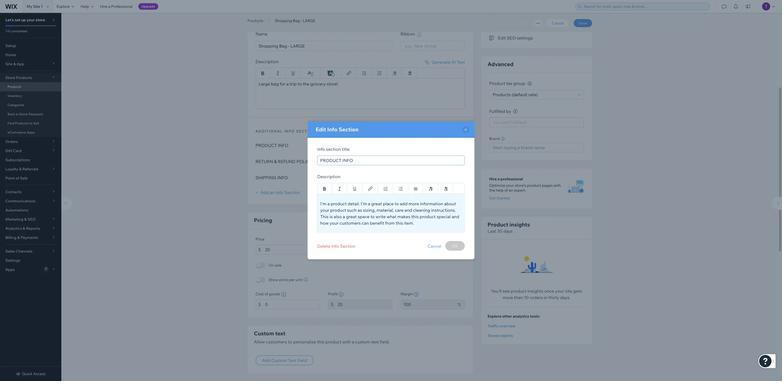 Task type: describe. For each thing, give the bounding box(es) containing it.
information
[[420, 201, 443, 207]]

ai
[[452, 59, 456, 65]]

find products to sell
[[8, 121, 39, 125]]

home link
[[0, 50, 61, 59]]

explore for explore other analytics tools:
[[488, 315, 502, 319]]

stock
[[19, 112, 28, 116]]

basic
[[256, 17, 269, 22]]

overview
[[500, 324, 516, 329]]

bag
[[293, 18, 300, 23]]

price
[[279, 278, 288, 283]]

point of sale
[[5, 176, 28, 181]]

a up is
[[327, 201, 330, 207]]

setup
[[5, 43, 16, 48]]

on
[[269, 263, 274, 268]]

benefit
[[370, 221, 384, 226]]

this down makes
[[396, 221, 403, 226]]

per
[[289, 278, 295, 283]]

e.g., Tech Specs text field
[[317, 156, 465, 166]]

edit for edit seo settings
[[498, 35, 506, 41]]

upgrade
[[141, 4, 155, 8]]

sections
[[296, 129, 319, 133]]

1 vertical spatial cancel button
[[428, 241, 441, 252]]

help
[[496, 188, 504, 193]]

promote this product
[[498, 24, 541, 30]]

advanced
[[488, 61, 514, 68]]

store products button
[[0, 73, 61, 82]]

such
[[347, 208, 357, 213]]

detail.
[[348, 201, 360, 207]]

customers inside i'm a product detail. i'm a great place to add more information about your product such as sizing, material, care and cleaning instructions. this is also a great space to write what makes this product special and how your customers can benefit from this item.
[[340, 221, 361, 226]]

settings
[[517, 35, 533, 41]]

false text field
[[317, 194, 465, 233]]

promote this product button
[[489, 23, 541, 31]]

site
[[565, 289, 572, 294]]

find
[[8, 121, 14, 125]]

0 horizontal spatial an
[[270, 190, 275, 195]]

quick
[[22, 372, 32, 377]]

insights inside product insights last 30 days
[[510, 222, 530, 228]]

add an info section
[[260, 190, 300, 195]]

large
[[303, 18, 315, 23]]

info tooltip image for margin
[[414, 293, 419, 297]]

more inside i'm a product detail. i'm a great place to add more information about your product such as sizing, material, care and cleaning instructions. this is also a great space to write what makes this product special and how your customers can benefit from this item.
[[409, 201, 419, 207]]

a right also
[[343, 214, 345, 220]]

gets
[[573, 289, 582, 294]]

as
[[358, 208, 362, 213]]

pricing
[[254, 217, 272, 224]]

stores reports
[[488, 334, 513, 339]]

info for basic
[[270, 17, 281, 22]]

material,
[[377, 208, 394, 213]]

0 vertical spatial cancel button
[[547, 19, 569, 27]]

special
[[437, 214, 451, 220]]

generate ai text
[[432, 59, 465, 65]]

help button
[[78, 0, 97, 13]]

0 horizontal spatial products link
[[0, 82, 61, 92]]

product inside custom text allow customers to personalize this product with a custom text field.
[[326, 340, 342, 345]]

$ down cost
[[258, 302, 261, 308]]

get
[[489, 196, 496, 201]]

get started link
[[489, 196, 510, 201]]

0 vertical spatial and
[[405, 208, 412, 213]]

large bag for a trip to the grocery store!
[[259, 81, 338, 87]]

completed
[[11, 29, 27, 33]]

large
[[259, 81, 270, 87]]

1 i'm from the left
[[320, 201, 327, 207]]

explore other analytics tools:
[[488, 315, 540, 319]]

traffic
[[488, 324, 499, 329]]

a inside text field
[[286, 81, 289, 87]]

product
[[256, 143, 277, 148]]

add for add an info section
[[261, 190, 269, 195]]

this
[[320, 214, 329, 220]]

product for insights
[[488, 222, 509, 228]]

save button
[[574, 19, 592, 27]]

product info
[[256, 143, 288, 148]]

delete info section button
[[317, 241, 356, 252]]

personalize
[[293, 340, 316, 345]]

than
[[514, 295, 523, 301]]

with inside custom text allow customers to personalize this product with a custom text field.
[[343, 340, 351, 345]]

cleaning
[[413, 208, 430, 213]]

from
[[385, 221, 395, 226]]

product insights last 30 days
[[488, 222, 530, 234]]

2 vertical spatial info tooltip image
[[281, 293, 286, 297]]

tools:
[[530, 315, 540, 319]]

get started
[[489, 196, 510, 201]]

to inside "link"
[[29, 121, 33, 125]]

ecommerce apps link
[[0, 128, 61, 137]]

customers inside custom text allow customers to personalize this product with a custom text field.
[[266, 340, 287, 345]]

to down sizing,
[[371, 214, 375, 220]]

a up optimize
[[498, 177, 500, 182]]

10
[[524, 295, 529, 301]]

text for custom
[[288, 358, 296, 364]]

shopping bag - large
[[275, 18, 315, 23]]

item.
[[404, 221, 414, 226]]

create coupon
[[498, 14, 528, 19]]

additional info sections
[[256, 129, 319, 133]]

create coupon button
[[489, 12, 528, 20]]

Search for tools, apps, help & more... field
[[582, 3, 708, 10]]

promote
[[498, 24, 515, 30]]

of inside optimize your store's product pages with the help of an expert.
[[505, 188, 508, 193]]

0 horizontal spatial text
[[275, 330, 286, 337]]

section inside form
[[285, 190, 300, 195]]

store
[[5, 75, 15, 80]]

requests
[[29, 112, 43, 116]]

write
[[376, 214, 386, 220]]

description inside form
[[256, 59, 279, 64]]

%
[[458, 302, 461, 308]]

your up this
[[320, 208, 329, 213]]

setup link
[[0, 41, 61, 50]]

unit
[[296, 278, 303, 283]]

$ for on sale
[[258, 247, 261, 253]]

1/6 completed
[[5, 29, 27, 33]]

show
[[269, 278, 278, 283]]

seo
[[507, 35, 516, 41]]

1 vertical spatial great
[[346, 214, 357, 220]]

info for additional
[[284, 129, 295, 133]]

upgrade button
[[138, 3, 158, 10]]

delete
[[317, 244, 331, 249]]

a left professional
[[108, 4, 110, 9]]

info left section
[[317, 147, 325, 152]]

subscriptions link
[[0, 156, 61, 165]]

section for edit info section
[[339, 126, 359, 133]]

promote coupon image
[[489, 14, 495, 19]]

inventory link
[[0, 92, 61, 101]]

i'm a product detail. i'm a great place to add more information about your product such as sizing, material, care and cleaning instructions. this is also a great space to write what makes this product special and how your customers can benefit from this item.
[[320, 201, 459, 226]]

categories link
[[0, 101, 61, 110]]

cost
[[256, 292, 264, 297]]

2 i'm from the left
[[361, 201, 367, 207]]

optimize your store's product pages with the help of an expert.
[[489, 183, 561, 193]]

add custom text field button
[[256, 356, 314, 366]]

show price per unit
[[269, 278, 303, 283]]



Task type: locate. For each thing, give the bounding box(es) containing it.
Start typing a brand name field
[[491, 143, 582, 153]]

0 horizontal spatial info
[[270, 17, 281, 22]]

0 horizontal spatial info tooltip image
[[339, 293, 344, 297]]

great down such
[[346, 214, 357, 220]]

info section title
[[317, 147, 350, 152]]

for
[[280, 81, 285, 87]]

store products
[[5, 75, 32, 80]]

started
[[497, 196, 510, 201]]

to left the sell
[[29, 121, 33, 125]]

$ down 'profit'
[[331, 302, 334, 308]]

0 vertical spatial product
[[489, 81, 505, 86]]

0 vertical spatial insights
[[510, 222, 530, 228]]

makes
[[398, 214, 411, 220]]

insights inside you'll see product insights once your site gets more than 10 orders in thirty days.
[[528, 289, 544, 294]]

1 horizontal spatial i'm
[[361, 201, 367, 207]]

hire inside hire a professional link
[[100, 4, 107, 9]]

orders
[[530, 295, 543, 301]]

1 vertical spatial cancel
[[428, 244, 441, 249]]

to inside false text field
[[298, 81, 302, 87]]

hire up optimize
[[489, 177, 497, 182]]

delete info section
[[317, 244, 356, 249]]

0 vertical spatial add
[[261, 190, 269, 195]]

0 horizontal spatial cancel button
[[428, 241, 441, 252]]

1 vertical spatial text
[[371, 340, 379, 345]]

Add a product name text field
[[256, 41, 393, 51]]

custom left field
[[271, 358, 287, 364]]

of right help
[[505, 188, 508, 193]]

great up sizing,
[[371, 201, 382, 207]]

in down once
[[544, 295, 548, 301]]

fulfilled)
[[511, 120, 527, 125]]

0 vertical spatial info
[[270, 17, 281, 22]]

cancel left ok at the bottom of page
[[428, 244, 441, 249]]

1 horizontal spatial customers
[[340, 221, 361, 226]]

i'm up as
[[361, 201, 367, 207]]

title
[[342, 147, 350, 152]]

1
[[41, 4, 43, 9]]

hire for hire a professional
[[100, 4, 107, 9]]

hire right help button
[[100, 4, 107, 9]]

0 vertical spatial section
[[339, 126, 359, 133]]

days.
[[560, 295, 571, 301]]

text inside button
[[457, 59, 465, 65]]

allow
[[254, 340, 265, 345]]

0 vertical spatial customers
[[340, 221, 361, 226]]

1 vertical spatial info tooltip image
[[514, 110, 518, 114]]

product inside button
[[525, 24, 541, 30]]

info left sections at the top of page
[[284, 129, 295, 133]]

with left custom
[[343, 340, 351, 345]]

0 horizontal spatial cancel
[[428, 244, 441, 249]]

1 vertical spatial add
[[262, 358, 270, 364]]

2 vertical spatial of
[[265, 292, 268, 297]]

info tooltip image right goods
[[281, 293, 286, 297]]

info for shipping info
[[277, 175, 288, 181]]

1/6
[[5, 29, 10, 33]]

of left sale
[[15, 176, 19, 181]]

0 horizontal spatial great
[[346, 214, 357, 220]]

0 horizontal spatial explore
[[57, 4, 70, 9]]

0 vertical spatial products link
[[245, 18, 266, 23]]

1 vertical spatial info
[[284, 129, 295, 133]]

1 horizontal spatial edit
[[498, 35, 506, 41]]

about
[[444, 201, 456, 207]]

save
[[579, 21, 587, 26]]

add custom text field
[[262, 358, 307, 364]]

None text field
[[338, 300, 393, 310], [401, 300, 455, 310], [338, 300, 393, 310], [401, 300, 455, 310]]

a inside custom text allow customers to personalize this product with a custom text field.
[[352, 340, 354, 345]]

more
[[409, 201, 419, 207], [503, 295, 513, 301]]

products link down store products
[[0, 82, 61, 92]]

last
[[488, 229, 496, 234]]

0 vertical spatial info tooltip image
[[528, 82, 532, 86]]

1 vertical spatial the
[[489, 188, 495, 193]]

and up makes
[[405, 208, 412, 213]]

0 horizontal spatial and
[[405, 208, 412, 213]]

cost of goods
[[256, 292, 280, 297]]

your inside optimize your store's product pages with the help of an expert.
[[506, 183, 514, 188]]

seo settings image
[[489, 36, 495, 41]]

cancel left save
[[552, 21, 564, 26]]

add for add custom text field
[[262, 358, 270, 364]]

section for delete info section
[[340, 244, 356, 249]]

on sale
[[269, 263, 282, 268]]

1 horizontal spatial of
[[265, 292, 268, 297]]

1 horizontal spatial description
[[317, 174, 341, 180]]

products right store
[[16, 75, 32, 80]]

0 vertical spatial info
[[278, 143, 288, 148]]

add down shipping
[[261, 190, 269, 195]]

explore right 1
[[57, 4, 70, 9]]

info tooltip image
[[528, 82, 532, 86], [514, 110, 518, 114], [281, 293, 286, 297]]

1 horizontal spatial cancel
[[552, 21, 564, 26]]

1 horizontal spatial an
[[509, 188, 513, 193]]

info down shipping info
[[276, 190, 284, 195]]

products link up name
[[245, 18, 266, 23]]

edit for edit info section
[[316, 126, 326, 133]]

to inside custom text allow customers to personalize this product with a custom text field.
[[288, 340, 292, 345]]

2 info tooltip image from the left
[[414, 293, 419, 297]]

days
[[504, 229, 513, 234]]

1 horizontal spatial the
[[489, 188, 495, 193]]

to left the add
[[395, 201, 399, 207]]

your inside sidebar element
[[27, 17, 35, 22]]

1 vertical spatial product
[[488, 222, 509, 228]]

1 vertical spatial insights
[[528, 289, 544, 294]]

form containing advanced
[[59, 0, 782, 382]]

section right delete
[[340, 244, 356, 249]]

section inside button
[[340, 244, 356, 249]]

cancel button
[[547, 19, 569, 27], [428, 241, 441, 252]]

products up inventory
[[8, 85, 21, 89]]

add inside button
[[262, 358, 270, 364]]

name
[[256, 31, 268, 37]]

info
[[270, 17, 281, 22], [284, 129, 295, 133]]

1 vertical spatial section
[[285, 190, 300, 195]]

explore
[[57, 4, 70, 9], [488, 315, 502, 319]]

0 horizontal spatial text
[[288, 358, 296, 364]]

a up sizing,
[[368, 201, 370, 207]]

with right pages
[[554, 183, 561, 188]]

$
[[258, 247, 261, 253], [258, 302, 261, 308], [331, 302, 334, 308]]

1 vertical spatial of
[[505, 188, 508, 193]]

1 vertical spatial hire
[[489, 177, 497, 182]]

hire inside form
[[489, 177, 497, 182]]

0 horizontal spatial hire
[[100, 4, 107, 9]]

customers right allow
[[266, 340, 287, 345]]

add
[[261, 190, 269, 195], [262, 358, 270, 364]]

1 vertical spatial in
[[544, 295, 548, 301]]

customers down such
[[340, 221, 361, 226]]

with inside optimize your store's product pages with the help of an expert.
[[554, 183, 561, 188]]

you'll
[[491, 289, 502, 294]]

expert.
[[514, 188, 526, 193]]

cancel inside button
[[552, 21, 564, 26]]

1 vertical spatial more
[[503, 295, 513, 301]]

to left personalize
[[288, 340, 292, 345]]

0 vertical spatial in
[[16, 112, 19, 116]]

products up name
[[248, 18, 263, 23]]

section up title at the left top of page
[[339, 126, 359, 133]]

info right basic
[[270, 17, 281, 22]]

info tooltip image right by
[[514, 110, 518, 114]]

info down additional info sections
[[278, 143, 288, 148]]

explore inside form
[[488, 315, 502, 319]]

1 horizontal spatial in
[[544, 295, 548, 301]]

promote image
[[489, 25, 495, 30]]

products down product tax group
[[493, 92, 511, 97]]

0 vertical spatial custom
[[254, 330, 274, 337]]

1 vertical spatial text
[[288, 358, 296, 364]]

help
[[81, 4, 89, 9]]

your
[[27, 17, 35, 22], [506, 183, 514, 188], [320, 208, 329, 213], [330, 221, 339, 226], [555, 289, 564, 294]]

edit inside button
[[498, 35, 506, 41]]

product inside product insights last 30 days
[[488, 222, 509, 228]]

products inside popup button
[[16, 75, 32, 80]]

let's
[[5, 17, 14, 22]]

point of sale link
[[0, 174, 61, 183]]

1 horizontal spatial info tooltip image
[[414, 293, 419, 297]]

section
[[339, 126, 359, 133], [285, 190, 300, 195], [340, 244, 356, 249]]

product left tax at the top
[[489, 81, 505, 86]]

an down shipping info
[[270, 190, 275, 195]]

1 horizontal spatial info tooltip image
[[514, 110, 518, 114]]

the for grocery
[[303, 81, 309, 87]]

0 vertical spatial description
[[256, 59, 279, 64]]

how
[[320, 221, 329, 226]]

explore up traffic on the bottom right of page
[[488, 315, 502, 319]]

the left help
[[489, 188, 495, 193]]

0 horizontal spatial info tooltip image
[[281, 293, 286, 297]]

0 horizontal spatial in
[[16, 112, 19, 116]]

your inside you'll see product insights once your site gets more than 10 orders in thirty days.
[[555, 289, 564, 294]]

cancel for topmost cancel button
[[552, 21, 564, 26]]

stores
[[488, 334, 499, 339]]

products inside "link"
[[15, 121, 29, 125]]

text inside button
[[288, 358, 296, 364]]

1 horizontal spatial hire
[[489, 177, 497, 182]]

brand
[[489, 137, 500, 141]]

reports
[[500, 334, 513, 339]]

1 horizontal spatial text
[[457, 59, 465, 65]]

1 vertical spatial info
[[277, 175, 288, 181]]

ecommerce
[[8, 131, 26, 135]]

to right trip on the left of the page
[[298, 81, 302, 87]]

home
[[5, 52, 16, 57]]

to
[[298, 81, 302, 87], [29, 121, 33, 125], [395, 201, 399, 207], [371, 214, 375, 220], [288, 340, 292, 345]]

edit left 'seo'
[[498, 35, 506, 41]]

$ down price
[[258, 247, 261, 253]]

return
[[256, 159, 273, 164]]

an left expert.
[[509, 188, 513, 193]]

$ for %
[[331, 302, 334, 308]]

2 horizontal spatial info tooltip image
[[528, 82, 532, 86]]

products up ecommerce apps
[[15, 121, 29, 125]]

0 vertical spatial the
[[303, 81, 309, 87]]

return & refund policy
[[256, 159, 313, 164]]

professional
[[501, 177, 523, 182]]

custom inside custom text allow customers to personalize this product with a custom text field.
[[254, 330, 274, 337]]

your down the professional
[[506, 183, 514, 188]]

generate ai text button
[[424, 59, 465, 65]]

0 horizontal spatial edit
[[316, 126, 326, 133]]

product inside you'll see product insights once your site gets more than 10 orders in thirty days.
[[511, 289, 527, 294]]

add
[[400, 201, 408, 207]]

of inside point of sale link
[[15, 176, 19, 181]]

store's
[[515, 183, 526, 188]]

more down see
[[503, 295, 513, 301]]

trip
[[290, 81, 297, 87]]

info inside form
[[276, 190, 284, 195]]

false text field
[[256, 78, 465, 109]]

add down allow
[[262, 358, 270, 364]]

hire for hire a professional
[[489, 177, 497, 182]]

0 vertical spatial hire
[[100, 4, 107, 9]]

1 vertical spatial edit
[[316, 126, 326, 133]]

info tooltip image right margin
[[414, 293, 419, 297]]

0 vertical spatial edit
[[498, 35, 506, 41]]

2 vertical spatial section
[[340, 244, 356, 249]]

0 horizontal spatial i'm
[[320, 201, 327, 207]]

info for product info
[[278, 143, 288, 148]]

1 horizontal spatial great
[[371, 201, 382, 207]]

section down shipping info
[[285, 190, 300, 195]]

this inside custom text allow customers to personalize this product with a custom text field.
[[317, 340, 325, 345]]

your right up
[[27, 17, 35, 22]]

1 info tooltip image from the left
[[339, 293, 344, 297]]

product
[[525, 24, 541, 30], [527, 183, 541, 188], [331, 201, 347, 207], [330, 208, 346, 213], [420, 214, 436, 220], [511, 289, 527, 294], [326, 340, 342, 345]]

insights up days
[[510, 222, 530, 228]]

fulfilled
[[489, 109, 505, 114]]

0 vertical spatial of
[[15, 176, 19, 181]]

this
[[516, 24, 524, 30], [412, 214, 419, 220], [396, 221, 403, 226], [317, 340, 325, 345]]

1 horizontal spatial with
[[554, 183, 561, 188]]

Select box search field
[[405, 41, 461, 50]]

apps
[[27, 131, 35, 135]]

2 horizontal spatial of
[[505, 188, 508, 193]]

0 horizontal spatial with
[[343, 340, 351, 345]]

is
[[330, 214, 333, 220]]

info tooltip image for fulfilled)
[[514, 110, 518, 114]]

info tooltip image right 'profit'
[[339, 293, 344, 297]]

0 vertical spatial text
[[275, 330, 286, 337]]

instructions.
[[431, 208, 456, 213]]

custom text allow customers to personalize this product with a custom text field.
[[254, 330, 390, 345]]

place
[[383, 201, 394, 207]]

custom inside button
[[271, 358, 287, 364]]

1 vertical spatial products link
[[0, 82, 61, 92]]

text left field
[[288, 358, 296, 364]]

of right cost
[[265, 292, 268, 297]]

site
[[33, 4, 40, 9]]

this up item.
[[412, 214, 419, 220]]

more right the add
[[409, 201, 419, 207]]

this down coupon
[[516, 24, 524, 30]]

1 vertical spatial with
[[343, 340, 351, 345]]

access
[[33, 372, 46, 377]]

0 vertical spatial with
[[554, 183, 561, 188]]

more inside you'll see product insights once your site gets more than 10 orders in thirty days.
[[503, 295, 513, 301]]

insights
[[510, 222, 530, 228], [528, 289, 544, 294]]

shopping
[[275, 18, 292, 23]]

text
[[457, 59, 465, 65], [288, 358, 296, 364]]

1 vertical spatial customers
[[266, 340, 287, 345]]

0 vertical spatial more
[[409, 201, 419, 207]]

1 vertical spatial explore
[[488, 315, 502, 319]]

edit seo settings
[[498, 35, 533, 41]]

your down is
[[330, 221, 339, 226]]

0 horizontal spatial more
[[409, 201, 419, 207]]

0 vertical spatial cancel
[[552, 21, 564, 26]]

0 horizontal spatial the
[[303, 81, 309, 87]]

product for tax
[[489, 81, 505, 86]]

1 horizontal spatial text
[[371, 340, 379, 345]]

1 vertical spatial and
[[452, 214, 459, 220]]

0 vertical spatial explore
[[57, 4, 70, 9]]

i'm up this
[[320, 201, 327, 207]]

1 horizontal spatial and
[[452, 214, 459, 220]]

0 vertical spatial great
[[371, 201, 382, 207]]

custom up allow
[[254, 330, 274, 337]]

an inside optimize your store's product pages with the help of an expert.
[[509, 188, 513, 193]]

of for goods
[[265, 292, 268, 297]]

care
[[395, 208, 404, 213]]

1 vertical spatial custom
[[271, 358, 287, 364]]

the inside false text field
[[303, 81, 309, 87]]

in right back at the left of the page
[[16, 112, 19, 116]]

additional
[[256, 129, 283, 133]]

1 horizontal spatial products link
[[245, 18, 266, 23]]

info up add an info section
[[277, 175, 288, 181]]

(default
[[512, 92, 528, 97]]

the left 'grocery'
[[303, 81, 309, 87]]

back in stock requests
[[8, 112, 43, 116]]

sell
[[33, 121, 39, 125]]

in inside back in stock requests link
[[16, 112, 19, 116]]

info tooltip image for rate)
[[528, 82, 532, 86]]

insights up orders
[[528, 289, 544, 294]]

text
[[275, 330, 286, 337], [371, 340, 379, 345]]

this right personalize
[[317, 340, 325, 345]]

the for help
[[489, 188, 495, 193]]

info tooltip image
[[339, 293, 344, 297], [414, 293, 419, 297]]

back in stock requests link
[[0, 110, 61, 119]]

edit up section
[[316, 126, 326, 133]]

a
[[108, 4, 110, 9], [286, 81, 289, 87], [498, 177, 500, 182], [327, 201, 330, 207], [368, 201, 370, 207], [343, 214, 345, 220], [352, 340, 354, 345]]

1 horizontal spatial explore
[[488, 315, 502, 319]]

text right ai
[[457, 59, 465, 65]]

0 horizontal spatial of
[[15, 176, 19, 181]]

None text field
[[265, 245, 320, 255], [265, 300, 320, 310], [265, 245, 320, 255], [265, 300, 320, 310]]

form
[[59, 0, 782, 382]]

and right 'special'
[[452, 214, 459, 220]]

sizing,
[[363, 208, 376, 213]]

your up thirty at the bottom of the page
[[555, 289, 564, 294]]

cancel button left save
[[547, 19, 569, 27]]

back
[[8, 112, 15, 116]]

create
[[498, 14, 511, 19]]

1 horizontal spatial more
[[503, 295, 513, 301]]

0 vertical spatial text
[[457, 59, 465, 65]]

field
[[297, 358, 307, 364]]

info tooltip image for profit
[[339, 293, 344, 297]]

1 horizontal spatial info
[[284, 129, 295, 133]]

1 horizontal spatial cancel button
[[547, 19, 569, 27]]

the inside optimize your store's product pages with the help of an expert.
[[489, 188, 495, 193]]

a left custom
[[352, 340, 354, 345]]

explore for explore
[[57, 4, 70, 9]]

this inside promote this product button
[[516, 24, 524, 30]]

cancel button left ok at the bottom of page
[[428, 241, 441, 252]]

0 horizontal spatial description
[[256, 59, 279, 64]]

subscriptions
[[5, 158, 30, 163]]

can
[[362, 221, 369, 226]]

product up 30
[[488, 222, 509, 228]]

cancel for bottommost cancel button
[[428, 244, 441, 249]]

1 vertical spatial description
[[317, 174, 341, 180]]

basic info
[[256, 17, 281, 22]]

text for ai
[[457, 59, 465, 65]]

info right delete
[[331, 244, 339, 249]]

sidebar element
[[0, 13, 61, 382]]

info tooltip image right group
[[528, 82, 532, 86]]

product inside optimize your store's product pages with the help of an expert.
[[527, 183, 541, 188]]

in inside you'll see product insights once your site gets more than 10 orders in thirty days.
[[544, 295, 548, 301]]

once
[[544, 289, 554, 294]]

a right for
[[286, 81, 289, 87]]

-
[[301, 18, 302, 23]]

space
[[358, 214, 370, 220]]

info inside button
[[331, 244, 339, 249]]

0 horizontal spatial customers
[[266, 340, 287, 345]]

info
[[327, 126, 338, 133], [317, 147, 325, 152], [276, 190, 284, 195], [331, 244, 339, 249]]

info up section
[[327, 126, 338, 133]]

of for sale
[[15, 176, 19, 181]]



Task type: vqa. For each thing, say whether or not it's contained in the screenshot.
topmost customers
yes



